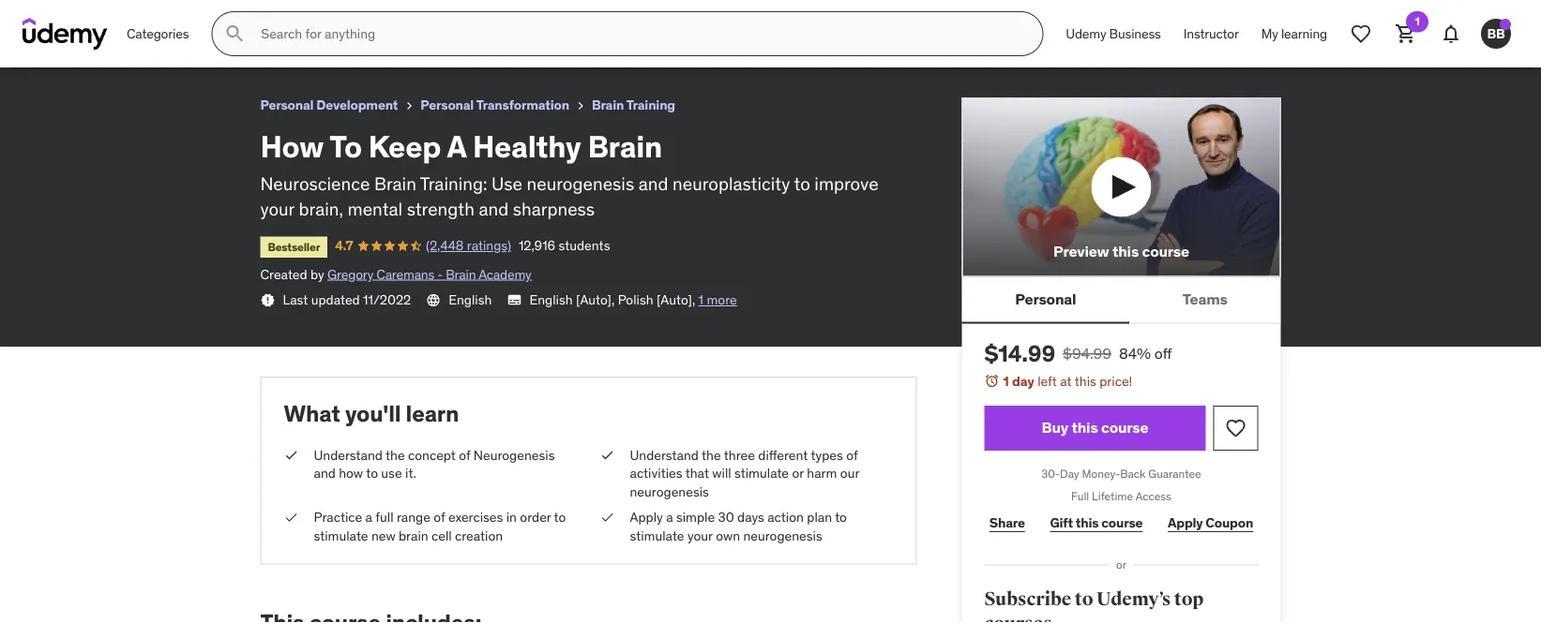 Task type: vqa. For each thing, say whether or not it's contained in the screenshot.
the Commerce
no



Task type: locate. For each thing, give the bounding box(es) containing it.
1 vertical spatial or
[[1116, 558, 1127, 573]]

keep up training:
[[369, 127, 441, 165]]

the
[[386, 447, 405, 464], [702, 447, 721, 464]]

how for how to keep a healthy brain neuroscience brain training: use neurogenesis and neuroplasticity to improve your brain, mental strength and sharpness
[[260, 127, 324, 165]]

personal button
[[962, 277, 1130, 322]]

to left use on the bottom left of the page
[[366, 465, 378, 482]]

neurogenesis inside apply a simple 30 days action plan to stimulate your own neurogenesis
[[743, 528, 823, 545]]

understand up how
[[314, 447, 383, 464]]

to inside apply a simple 30 days action plan to stimulate your own neurogenesis
[[835, 510, 847, 526]]

0 vertical spatial (2,448
[[130, 33, 168, 50]]

personal left development
[[260, 97, 314, 114]]

neurogenesis down the activities
[[630, 484, 709, 501]]

1 horizontal spatial understand
[[630, 447, 699, 464]]

1 vertical spatial (2,448
[[426, 237, 464, 254]]

the up use on the bottom left of the page
[[386, 447, 405, 464]]

1 english from the left
[[449, 292, 492, 309]]

ratings) left submit search icon
[[171, 33, 215, 50]]

1 horizontal spatial and
[[479, 198, 509, 220]]

xsmall image
[[402, 99, 417, 114], [260, 293, 275, 308], [284, 446, 299, 465], [600, 446, 615, 465], [284, 509, 299, 527], [600, 509, 615, 527]]

0 vertical spatial bestseller
[[23, 35, 75, 50]]

creation
[[455, 528, 503, 545]]

or down "different"
[[792, 465, 804, 482]]

course down lifetime
[[1102, 515, 1143, 532]]

brain
[[181, 8, 219, 27], [592, 97, 624, 114], [588, 127, 663, 165], [374, 173, 416, 195], [446, 266, 476, 283]]

brain right -
[[446, 266, 476, 283]]

personal down the preview at the right top of the page
[[1015, 290, 1077, 309]]

2 the from the left
[[702, 447, 721, 464]]

1 vertical spatial to
[[330, 127, 362, 165]]

a left simple
[[666, 510, 673, 526]]

1 horizontal spatial a
[[447, 127, 466, 165]]

a
[[110, 8, 119, 27], [447, 127, 466, 165]]

to
[[794, 173, 810, 195], [366, 465, 378, 482], [554, 510, 566, 526], [835, 510, 847, 526], [1075, 589, 1093, 612]]

1 right alarm image
[[1003, 373, 1009, 390]]

of
[[459, 447, 470, 464], [847, 447, 858, 464], [434, 510, 445, 526]]

0 vertical spatial 12,916 students
[[223, 33, 314, 50]]

2 english from the left
[[530, 292, 573, 309]]

1 vertical spatial healthy
[[473, 127, 581, 165]]

our
[[841, 465, 860, 482]]

0 horizontal spatial apply
[[630, 510, 663, 526]]

in
[[506, 510, 517, 526]]

learn
[[406, 400, 459, 428]]

activities
[[630, 465, 683, 482]]

practice
[[314, 510, 362, 526]]

(2,448 ratings) up -
[[426, 237, 511, 254]]

keep left "categories"
[[70, 8, 106, 27]]

1 vertical spatial your
[[688, 528, 713, 545]]

students right submit search icon
[[263, 33, 314, 50]]

1 horizontal spatial of
[[459, 447, 470, 464]]

to inside how to keep a healthy brain neuroscience brain training: use neurogenesis and neuroplasticity to improve your brain, mental strength and sharpness
[[794, 173, 810, 195]]

0 vertical spatial or
[[792, 465, 804, 482]]

buy
[[1042, 419, 1069, 438]]

0 vertical spatial a
[[110, 8, 119, 27]]

0 vertical spatial neurogenesis
[[527, 173, 634, 195]]

0 vertical spatial to
[[50, 8, 66, 27]]

personal development link
[[260, 94, 398, 117]]

0 horizontal spatial of
[[434, 510, 445, 526]]

12,916 students down sharpness
[[519, 237, 610, 254]]

0 horizontal spatial to
[[50, 8, 66, 27]]

stimulate down practice
[[314, 528, 368, 545]]

12,916 students up personal development
[[223, 33, 314, 50]]

0 horizontal spatial or
[[792, 465, 804, 482]]

1 horizontal spatial 12,916 students
[[519, 237, 610, 254]]

84%
[[1119, 344, 1151, 363]]

of up our
[[847, 447, 858, 464]]

share button
[[985, 505, 1030, 543]]

understand inside "understand the concept of neurogenesis and how to use it."
[[314, 447, 383, 464]]

xsmall image for last updated 11/2022
[[260, 293, 275, 308]]

to left improve
[[794, 173, 810, 195]]

1 horizontal spatial or
[[1116, 558, 1127, 573]]

training
[[626, 97, 676, 114]]

2 vertical spatial 1
[[1003, 373, 1009, 390]]

personal left transformation
[[421, 97, 474, 114]]

personal transformation link
[[421, 94, 569, 117]]

a up training:
[[447, 127, 466, 165]]

how inside how to keep a healthy brain neuroscience brain training: use neurogenesis and neuroplasticity to improve your brain, mental strength and sharpness
[[260, 127, 324, 165]]

categories button
[[115, 11, 200, 56]]

understand the concept of neurogenesis and how to use it.
[[314, 447, 555, 482]]

2 horizontal spatial personal
[[1015, 290, 1077, 309]]

shopping cart with 1 item image
[[1395, 23, 1418, 45]]

0 horizontal spatial and
[[314, 465, 336, 482]]

a inside apply a simple 30 days action plan to stimulate your own neurogenesis
[[666, 510, 673, 526]]

0 vertical spatial how
[[15, 8, 47, 27]]

1 horizontal spatial healthy
[[473, 127, 581, 165]]

and left how
[[314, 465, 336, 482]]

my learning link
[[1250, 11, 1339, 56]]

1 horizontal spatial your
[[688, 528, 713, 545]]

1 horizontal spatial 4.7
[[335, 237, 353, 254]]

the inside "understand the concept of neurogenesis and how to use it."
[[386, 447, 405, 464]]

buy this course
[[1042, 419, 1149, 438]]

a left "categories"
[[110, 8, 119, 27]]

1 horizontal spatial english
[[530, 292, 573, 309]]

1 horizontal spatial (2,448 ratings)
[[426, 237, 511, 254]]

neurogenesis up sharpness
[[527, 173, 634, 195]]

healthy left submit search icon
[[123, 8, 178, 27]]

brain up mental
[[374, 173, 416, 195]]

1 horizontal spatial the
[[702, 447, 721, 464]]

course up back
[[1101, 419, 1149, 438]]

1 vertical spatial course
[[1101, 419, 1149, 438]]

the for will
[[702, 447, 721, 464]]

1 horizontal spatial students
[[559, 237, 610, 254]]

1 horizontal spatial ratings)
[[467, 237, 511, 254]]

stimulate for full
[[314, 528, 368, 545]]

keep
[[70, 8, 106, 27], [369, 127, 441, 165]]

this right at
[[1075, 373, 1097, 390]]

0 horizontal spatial a
[[366, 510, 372, 526]]

instructor link
[[1173, 11, 1250, 56]]

0 horizontal spatial personal
[[260, 97, 314, 114]]

understand for how
[[314, 447, 383, 464]]

how to keep a healthy brain
[[15, 8, 219, 27]]

1 vertical spatial students
[[559, 237, 610, 254]]

1 vertical spatial bestseller
[[268, 240, 320, 254]]

stimulate inside understand the three different types of activities that will stimulate or harm our neurogenesis
[[735, 465, 789, 482]]

course language image
[[426, 293, 441, 308]]

stimulate for three
[[735, 465, 789, 482]]

gregory
[[328, 266, 374, 283]]

english right course language image
[[449, 292, 492, 309]]

healthy inside how to keep a healthy brain neuroscience brain training: use neurogenesis and neuroplasticity to improve your brain, mental strength and sharpness
[[473, 127, 581, 165]]

1 horizontal spatial keep
[[369, 127, 441, 165]]

1 the from the left
[[386, 447, 405, 464]]

0 horizontal spatial (2,448 ratings)
[[130, 33, 215, 50]]

12,916 right categories dropdown button
[[223, 33, 260, 50]]

2 horizontal spatial stimulate
[[735, 465, 789, 482]]

apply down the access
[[1168, 515, 1203, 532]]

of up cell
[[434, 510, 445, 526]]

keep inside how to keep a healthy brain neuroscience brain training: use neurogenesis and neuroplasticity to improve your brain, mental strength and sharpness
[[369, 127, 441, 165]]

1 left notifications "image"
[[1415, 14, 1420, 29]]

0 horizontal spatial ratings)
[[171, 33, 215, 50]]

11/2022
[[363, 292, 411, 309]]

0 horizontal spatial english
[[449, 292, 492, 309]]

1 horizontal spatial apply
[[1168, 515, 1203, 532]]

business
[[1110, 25, 1161, 42]]

2 horizontal spatial 1
[[1415, 14, 1420, 29]]

udemy image
[[23, 18, 108, 50]]

1 horizontal spatial personal
[[421, 97, 474, 114]]

2 vertical spatial course
[[1102, 515, 1143, 532]]

back
[[1120, 467, 1146, 481]]

(2,448 ratings)
[[130, 33, 215, 50], [426, 237, 511, 254]]

or inside understand the three different types of activities that will stimulate or harm our neurogenesis
[[792, 465, 804, 482]]

xsmall image right neurogenesis
[[600, 446, 615, 465]]

(2,448 ratings) down how to keep a healthy brain at the left top
[[130, 33, 215, 50]]

tab list
[[962, 277, 1281, 324]]

1 vertical spatial keep
[[369, 127, 441, 165]]

what
[[284, 400, 340, 428]]

apply for apply coupon
[[1168, 515, 1203, 532]]

4.7
[[90, 33, 108, 50], [335, 237, 353, 254]]

0 horizontal spatial a
[[110, 8, 119, 27]]

or up udemy's
[[1116, 558, 1127, 573]]

english right closed captions image
[[530, 292, 573, 309]]

stimulate
[[735, 465, 789, 482], [314, 528, 368, 545], [630, 528, 684, 545]]

course for buy this course
[[1101, 419, 1149, 438]]

1 vertical spatial 12,916 students
[[519, 237, 610, 254]]

0 vertical spatial course
[[1142, 242, 1190, 261]]

4.7 down how to keep a healthy brain at the left top
[[90, 33, 108, 50]]

1 vertical spatial neurogenesis
[[630, 484, 709, 501]]

2 horizontal spatial and
[[639, 173, 668, 195]]

0 horizontal spatial your
[[260, 198, 295, 220]]

stimulate inside practice a full range of exercises in order to stimulate new brain cell creation
[[314, 528, 368, 545]]

you have alerts image
[[1500, 19, 1511, 30]]

bestseller up created
[[268, 240, 320, 254]]

updated
[[311, 292, 360, 309]]

0 horizontal spatial 12,916
[[223, 33, 260, 50]]

course up teams
[[1142, 242, 1190, 261]]

neurogenesis inside understand the three different types of activities that will stimulate or harm our neurogenesis
[[630, 484, 709, 501]]

1 horizontal spatial to
[[330, 127, 362, 165]]

this for buy
[[1072, 419, 1098, 438]]

0 vertical spatial healthy
[[123, 8, 178, 27]]

how
[[15, 8, 47, 27], [260, 127, 324, 165]]

xsmall image down what
[[284, 446, 299, 465]]

1 a from the left
[[366, 510, 372, 526]]

0 vertical spatial ratings)
[[171, 33, 215, 50]]

1 vertical spatial and
[[479, 198, 509, 220]]

1 vertical spatial how
[[260, 127, 324, 165]]

the for use
[[386, 447, 405, 464]]

12,916 students
[[223, 33, 314, 50], [519, 237, 610, 254]]

0 horizontal spatial healthy
[[123, 8, 178, 27]]

1 horizontal spatial how
[[260, 127, 324, 165]]

your left the brain, on the top left of page
[[260, 198, 295, 220]]

to
[[50, 8, 66, 27], [330, 127, 362, 165]]

0 vertical spatial your
[[260, 198, 295, 220]]

and down "use"
[[479, 198, 509, 220]]

understand inside understand the three different types of activities that will stimulate or harm our neurogenesis
[[630, 447, 699, 464]]

my
[[1262, 25, 1279, 42]]

a for how to keep a healthy brain
[[110, 8, 119, 27]]

2 understand from the left
[[630, 447, 699, 464]]

will
[[712, 465, 731, 482]]

1 right ,
[[699, 292, 704, 309]]

healthy down transformation
[[473, 127, 581, 165]]

a inside practice a full range of exercises in order to stimulate new brain cell creation
[[366, 510, 372, 526]]

to right plan
[[835, 510, 847, 526]]

apply inside apply a simple 30 days action plan to stimulate your own neurogenesis
[[630, 510, 663, 526]]

0 vertical spatial 12,916
[[223, 33, 260, 50]]

brain right xsmall icon
[[592, 97, 624, 114]]

understand
[[314, 447, 383, 464], [630, 447, 699, 464]]

30-
[[1042, 467, 1060, 481]]

your
[[260, 198, 295, 220], [688, 528, 713, 545]]

neurogenesis down action
[[743, 528, 823, 545]]

stimulate down simple
[[630, 528, 684, 545]]

order
[[520, 510, 551, 526]]

the inside understand the three different types of activities that will stimulate or harm our neurogenesis
[[702, 447, 721, 464]]

1 horizontal spatial stimulate
[[630, 528, 684, 545]]

of inside "understand the concept of neurogenesis and how to use it."
[[459, 447, 470, 464]]

access
[[1136, 490, 1172, 504]]

0 horizontal spatial 1
[[699, 292, 704, 309]]

30-day money-back guarantee full lifetime access
[[1042, 467, 1202, 504]]

neurogenesis inside how to keep a healthy brain neuroscience brain training: use neurogenesis and neuroplasticity to improve your brain, mental strength and sharpness
[[527, 173, 634, 195]]

own
[[716, 528, 740, 545]]

1 vertical spatial (2,448 ratings)
[[426, 237, 511, 254]]

caremans
[[377, 266, 435, 283]]

1 vertical spatial a
[[447, 127, 466, 165]]

personal inside button
[[1015, 290, 1077, 309]]

(2,448 down how to keep a healthy brain at the left top
[[130, 33, 168, 50]]

your down simple
[[688, 528, 713, 545]]

0 horizontal spatial the
[[386, 447, 405, 464]]

a inside how to keep a healthy brain neuroscience brain training: use neurogenesis and neuroplasticity to improve your brain, mental strength and sharpness
[[447, 127, 466, 165]]

apply down the activities
[[630, 510, 663, 526]]

add to wishlist image
[[1225, 417, 1247, 440]]

0 vertical spatial 4.7
[[90, 33, 108, 50]]

improve
[[815, 173, 879, 195]]

1 horizontal spatial 12,916
[[519, 237, 556, 254]]

1
[[1415, 14, 1420, 29], [699, 292, 704, 309], [1003, 373, 1009, 390]]

created
[[260, 266, 307, 283]]

lifetime
[[1092, 490, 1133, 504]]

course
[[1142, 242, 1190, 261], [1101, 419, 1149, 438], [1102, 515, 1143, 532]]

2 vertical spatial and
[[314, 465, 336, 482]]

last
[[283, 292, 308, 309]]

harm
[[807, 465, 837, 482]]

apply inside button
[[1168, 515, 1203, 532]]

day
[[1012, 373, 1035, 390]]

xsmall image left practice
[[284, 509, 299, 527]]

0 horizontal spatial stimulate
[[314, 528, 368, 545]]

0 horizontal spatial (2,448
[[130, 33, 168, 50]]

apply coupon
[[1168, 515, 1254, 532]]

this right the preview at the right top of the page
[[1113, 242, 1139, 261]]

share
[[990, 515, 1025, 532]]

0 vertical spatial 1
[[1415, 14, 1420, 29]]

this right gift
[[1076, 515, 1099, 532]]

preview this course
[[1054, 242, 1190, 261]]

1 horizontal spatial bestseller
[[268, 240, 320, 254]]

a left 'full'
[[366, 510, 372, 526]]

brain down brain training link
[[588, 127, 663, 165]]

ratings) up academy
[[467, 237, 511, 254]]

concept
[[408, 447, 456, 464]]

off
[[1155, 344, 1172, 363]]

personal for personal
[[1015, 290, 1077, 309]]

1 horizontal spatial 1
[[1003, 373, 1009, 390]]

xsmall image right order
[[600, 509, 615, 527]]

wishlist image
[[1350, 23, 1373, 45]]

1 horizontal spatial (2,448
[[426, 237, 464, 254]]

practice a full range of exercises in order to stimulate new brain cell creation
[[314, 510, 566, 545]]

new
[[371, 528, 396, 545]]

brain left submit search icon
[[181, 8, 219, 27]]

1 horizontal spatial a
[[666, 510, 673, 526]]

4.7 up gregory
[[335, 237, 353, 254]]

and inside "understand the concept of neurogenesis and how to use it."
[[314, 465, 336, 482]]

1 for 1 day left at this price!
[[1003, 373, 1009, 390]]

to for how to keep a healthy brain neuroscience brain training: use neurogenesis and neuroplasticity to improve your brain, mental strength and sharpness
[[330, 127, 362, 165]]

the up will
[[702, 447, 721, 464]]

0 horizontal spatial understand
[[314, 447, 383, 464]]

of right concept
[[459, 447, 470, 464]]

2 vertical spatial neurogenesis
[[743, 528, 823, 545]]

brain for created by gregory caremans - brain academy
[[446, 266, 476, 283]]

0 vertical spatial and
[[639, 173, 668, 195]]

gift this course
[[1050, 515, 1143, 532]]

bestseller down how to keep a healthy brain at the left top
[[23, 35, 75, 50]]

course for gift this course
[[1102, 515, 1143, 532]]

0 horizontal spatial how
[[15, 8, 47, 27]]

neurogenesis
[[527, 173, 634, 195], [630, 484, 709, 501], [743, 528, 823, 545]]

preview
[[1054, 242, 1110, 261]]

what you'll learn
[[284, 400, 459, 428]]

this right buy
[[1072, 419, 1098, 438]]

to left udemy's
[[1075, 589, 1093, 612]]

xsmall image left last at the top of page
[[260, 293, 275, 308]]

0 horizontal spatial keep
[[70, 8, 106, 27]]

1 understand from the left
[[314, 447, 383, 464]]

personal
[[260, 97, 314, 114], [421, 97, 474, 114], [1015, 290, 1077, 309]]

2 horizontal spatial of
[[847, 447, 858, 464]]

(2,448 up -
[[426, 237, 464, 254]]

to inside how to keep a healthy brain neuroscience brain training: use neurogenesis and neuroplasticity to improve your brain, mental strength and sharpness
[[330, 127, 362, 165]]

stimulate down "different"
[[735, 465, 789, 482]]

to right order
[[554, 510, 566, 526]]

0 vertical spatial (2,448 ratings)
[[130, 33, 215, 50]]

students down sharpness
[[559, 237, 610, 254]]

0 vertical spatial students
[[263, 33, 314, 50]]

12,916 down sharpness
[[519, 237, 556, 254]]

-
[[438, 266, 443, 283]]

course for preview this course
[[1142, 242, 1190, 261]]

english
[[449, 292, 492, 309], [530, 292, 573, 309]]

and left neuroplasticity
[[639, 173, 668, 195]]

understand up the activities
[[630, 447, 699, 464]]

0 vertical spatial keep
[[70, 8, 106, 27]]

2 a from the left
[[666, 510, 673, 526]]



Task type: describe. For each thing, give the bounding box(es) containing it.
stimulate inside apply a simple 30 days action plan to stimulate your own neurogenesis
[[630, 528, 684, 545]]

udemy business
[[1066, 25, 1161, 42]]

use
[[381, 465, 402, 482]]

your inside how to keep a healthy brain neuroscience brain training: use neurogenesis and neuroplasticity to improve your brain, mental strength and sharpness
[[260, 198, 295, 220]]

neuroplasticity
[[673, 173, 790, 195]]

1 vertical spatial ratings)
[[467, 237, 511, 254]]

$14.99 $94.99 84% off
[[985, 340, 1172, 368]]

english for english
[[449, 292, 492, 309]]

action
[[768, 510, 804, 526]]

0 horizontal spatial bestseller
[[23, 35, 75, 50]]

0 horizontal spatial 4.7
[[90, 33, 108, 50]]

1 vertical spatial 4.7
[[335, 237, 353, 254]]

english for english [auto], polish [auto] , 1 more
[[530, 292, 573, 309]]

xsmall image for understand the concept of neurogenesis and how to use it.
[[284, 446, 299, 465]]

personal transformation
[[421, 97, 569, 114]]

it.
[[405, 465, 416, 482]]

xsmall image
[[573, 99, 588, 114]]

brain
[[399, 528, 428, 545]]

healthy for how to keep a healthy brain
[[123, 8, 178, 27]]

my learning
[[1262, 25, 1328, 42]]

neuroscience
[[260, 173, 370, 195]]

guarantee
[[1149, 467, 1202, 481]]

Search for anything text field
[[257, 18, 1020, 50]]

udemy's
[[1097, 589, 1171, 612]]

a for apply
[[666, 510, 673, 526]]

apply for apply a simple 30 days action plan to stimulate your own neurogenesis
[[630, 510, 663, 526]]

price!
[[1100, 373, 1133, 390]]

buy this course button
[[985, 406, 1206, 451]]

,
[[692, 292, 695, 309]]

[auto]
[[657, 292, 692, 309]]

brain training link
[[592, 94, 676, 117]]

to inside "understand the concept of neurogenesis and how to use it."
[[366, 465, 378, 482]]

personal development
[[260, 97, 398, 114]]

preview this course button
[[962, 98, 1281, 277]]

understand the three different types of activities that will stimulate or harm our neurogenesis
[[630, 447, 860, 501]]

courses
[[985, 613, 1052, 624]]

how
[[339, 465, 363, 482]]

of inside practice a full range of exercises in order to stimulate new brain cell creation
[[434, 510, 445, 526]]

0 horizontal spatial students
[[263, 33, 314, 50]]

keep for how to keep a healthy brain neuroscience brain training: use neurogenesis and neuroplasticity to improve your brain, mental strength and sharpness
[[369, 127, 441, 165]]

range
[[397, 510, 431, 526]]

how for how to keep a healthy brain
[[15, 8, 47, 27]]

to for how to keep a healthy brain
[[50, 8, 66, 27]]

bb
[[1488, 25, 1505, 42]]

healthy for how to keep a healthy brain neuroscience brain training: use neurogenesis and neuroplasticity to improve your brain, mental strength and sharpness
[[473, 127, 581, 165]]

left
[[1038, 373, 1057, 390]]

gift this course link
[[1045, 505, 1148, 543]]

day
[[1060, 467, 1080, 481]]

three
[[724, 447, 755, 464]]

training:
[[420, 173, 487, 195]]

gregory caremans - brain academy link
[[328, 266, 532, 283]]

neurogenesis
[[474, 447, 555, 464]]

personal for personal transformation
[[421, 97, 474, 114]]

a for practice
[[366, 510, 372, 526]]

bb link
[[1474, 11, 1519, 56]]

full
[[376, 510, 394, 526]]

sharpness
[[513, 198, 595, 220]]

this for preview
[[1113, 242, 1139, 261]]

at
[[1060, 373, 1072, 390]]

brain for how to keep a healthy brain
[[181, 8, 219, 27]]

to inside practice a full range of exercises in order to stimulate new brain cell creation
[[554, 510, 566, 526]]

understand for activities
[[630, 447, 699, 464]]

your inside apply a simple 30 days action plan to stimulate your own neurogenesis
[[688, 528, 713, 545]]

this for gift
[[1076, 515, 1099, 532]]

xsmall image right development
[[402, 99, 417, 114]]

1 vertical spatial 12,916
[[519, 237, 556, 254]]

english [auto], polish [auto] , 1 more
[[530, 292, 737, 309]]

keep for how to keep a healthy brain
[[70, 8, 106, 27]]

[auto], polish
[[576, 292, 654, 309]]

xsmall image for understand the three different types of activities that will stimulate or harm our neurogenesis
[[600, 446, 615, 465]]

brain training
[[592, 97, 676, 114]]

money-
[[1082, 467, 1120, 481]]

1 vertical spatial 1
[[699, 292, 704, 309]]

you'll
[[345, 400, 401, 428]]

coupon
[[1206, 515, 1254, 532]]

1 link
[[1384, 11, 1429, 56]]

that
[[686, 465, 709, 482]]

submit search image
[[224, 23, 246, 45]]

notifications image
[[1440, 23, 1463, 45]]

development
[[316, 97, 398, 114]]

gift
[[1050, 515, 1073, 532]]

use
[[492, 173, 523, 195]]

udemy business link
[[1055, 11, 1173, 56]]

a for how to keep a healthy brain neuroscience brain training: use neurogenesis and neuroplasticity to improve your brain, mental strength and sharpness
[[447, 127, 466, 165]]

of inside understand the three different types of activities that will stimulate or harm our neurogenesis
[[847, 447, 858, 464]]

xsmall image for apply a simple 30 days action plan to stimulate your own neurogenesis
[[600, 509, 615, 527]]

apply a simple 30 days action plan to stimulate your own neurogenesis
[[630, 510, 847, 545]]

exercises
[[448, 510, 503, 526]]

learning
[[1282, 25, 1328, 42]]

1 for 1
[[1415, 14, 1420, 29]]

types
[[811, 447, 843, 464]]

30
[[718, 510, 734, 526]]

cell
[[432, 528, 452, 545]]

xsmall image for practice a full range of exercises in order to stimulate new brain cell creation
[[284, 509, 299, 527]]

plan
[[807, 510, 832, 526]]

1 day left at this price!
[[1003, 373, 1133, 390]]

$14.99
[[985, 340, 1056, 368]]

last updated 11/2022
[[283, 292, 411, 309]]

0 horizontal spatial 12,916 students
[[223, 33, 314, 50]]

different
[[758, 447, 808, 464]]

to inside subscribe to udemy's top courses
[[1075, 589, 1093, 612]]

alarm image
[[985, 374, 1000, 389]]

more
[[707, 292, 737, 309]]

1 more button
[[699, 291, 737, 310]]

simple
[[676, 510, 715, 526]]

brain,
[[299, 198, 343, 220]]

$94.99
[[1063, 344, 1112, 363]]

teams
[[1183, 290, 1228, 309]]

how to keep a healthy brain neuroscience brain training: use neurogenesis and neuroplasticity to improve your brain, mental strength and sharpness
[[260, 127, 879, 220]]

personal for personal development
[[260, 97, 314, 114]]

mental
[[348, 198, 403, 220]]

categories
[[127, 25, 189, 42]]

full
[[1072, 490, 1089, 504]]

strength
[[407, 198, 475, 220]]

brain for how to keep a healthy brain neuroscience brain training: use neurogenesis and neuroplasticity to improve your brain, mental strength and sharpness
[[588, 127, 663, 165]]

top
[[1174, 589, 1204, 612]]

closed captions image
[[507, 293, 522, 308]]

tab list containing personal
[[962, 277, 1281, 324]]



